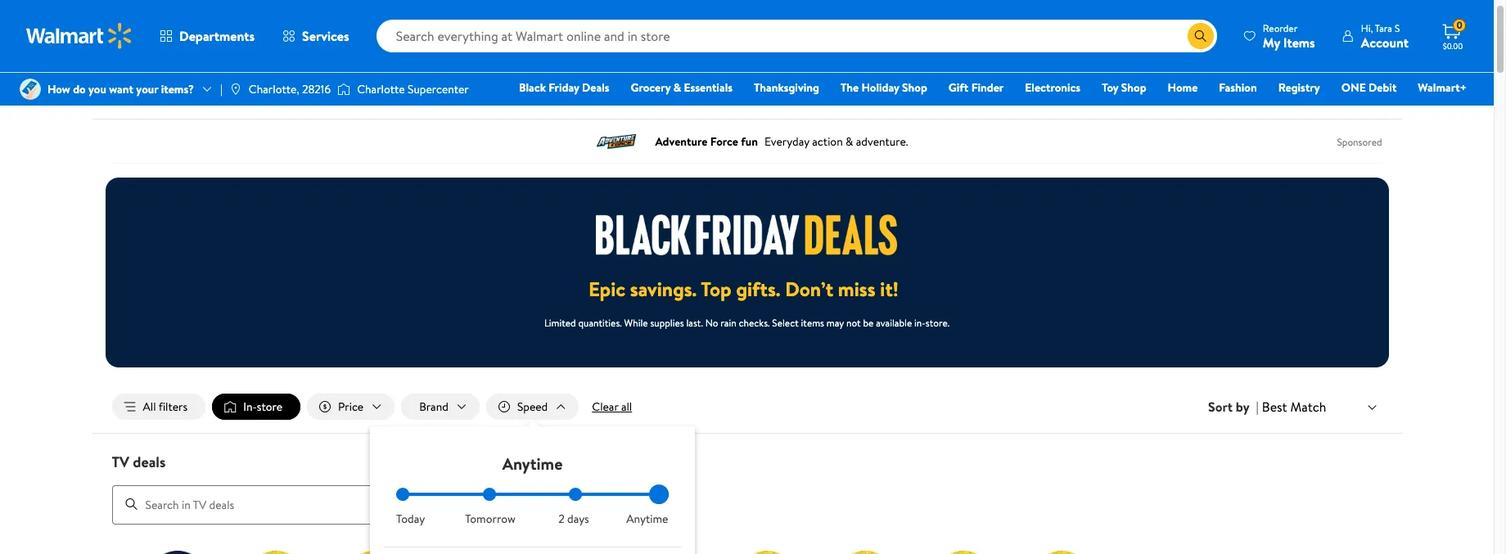 Task type: locate. For each thing, give the bounding box(es) containing it.
 image left charlotte,
[[229, 83, 242, 96]]

 image for how do you want your items?
[[20, 79, 41, 100]]

all filters button
[[112, 394, 206, 420]]

1 vertical spatial |
[[1256, 398, 1259, 416]]

electronics link left toy
[[1018, 79, 1088, 97]]

how
[[47, 81, 70, 97]]

Today radio
[[396, 488, 409, 501]]

None radio
[[569, 488, 582, 501]]

supercenter
[[408, 81, 469, 97]]

anytime inside how fast do you want your order? option group
[[626, 511, 668, 527]]

limited
[[544, 316, 576, 330]]

the holiday shop link
[[833, 79, 935, 97]]

 image for charlotte supercenter
[[337, 81, 350, 97]]

| right by
[[1256, 398, 1259, 416]]

 image left how
[[20, 79, 41, 100]]

1 vertical spatial anytime
[[626, 511, 668, 527]]

search image
[[125, 498, 138, 511]]

0 vertical spatial anytime
[[502, 453, 563, 475]]

28216
[[302, 81, 331, 97]]

deals
[[582, 79, 609, 96]]

items
[[801, 316, 824, 330]]

services button
[[269, 16, 363, 56]]

hi,
[[1361, 21, 1373, 35]]

departments
[[179, 27, 255, 45]]

grocery & essentials link
[[623, 79, 740, 97]]

charlotte
[[357, 81, 405, 97]]

charlotte,
[[249, 81, 299, 97]]

holiday
[[862, 79, 899, 96]]

don't
[[785, 275, 833, 303]]

last.
[[686, 316, 703, 330]]

1 shop from the left
[[902, 79, 927, 96]]

tvs $200 & under image
[[737, 551, 796, 554]]

no
[[705, 316, 718, 330]]

select
[[772, 316, 799, 330]]

one
[[1341, 79, 1366, 96]]

anytime up how fast do you want your order? option group
[[502, 453, 563, 475]]

best match
[[1262, 398, 1326, 416]]

all tech deals image
[[246, 551, 305, 554]]

price button
[[307, 394, 395, 420]]

quantities.
[[578, 316, 622, 330]]

fashion
[[1219, 79, 1257, 96]]

electronics for electronics
[[1025, 79, 1081, 96]]

0 horizontal spatial anytime
[[502, 453, 563, 475]]

1 horizontal spatial shop
[[1121, 79, 1146, 96]]

0 horizontal spatial electronics link
[[112, 89, 167, 106]]

tomorrow
[[465, 511, 515, 527]]

gift
[[949, 79, 969, 96]]

None range field
[[396, 493, 669, 496]]

black
[[519, 79, 546, 96]]

in-
[[243, 399, 257, 415]]

your
[[136, 81, 158, 97]]

sort and filter section element
[[92, 381, 1402, 433]]

tvs $500 & under image
[[934, 551, 992, 554]]

it!
[[880, 275, 899, 303]]

walmart+ link
[[1411, 79, 1474, 97]]

2 horizontal spatial  image
[[337, 81, 350, 97]]

shop right the holiday
[[902, 79, 927, 96]]

gift finder
[[949, 79, 1004, 96]]

Search in TV deals search field
[[112, 485, 606, 524]]

 image
[[20, 79, 41, 100], [337, 81, 350, 97], [229, 83, 242, 96]]

epic savings. top gifts. don't miss it!
[[589, 275, 899, 303]]

0 horizontal spatial |
[[220, 81, 223, 97]]

2 days
[[558, 511, 589, 527]]

none radio inside how fast do you want your order? option group
[[569, 488, 582, 501]]

finder
[[971, 79, 1004, 96]]

| right tvs
[[220, 81, 223, 97]]

Anytime radio
[[656, 488, 669, 501]]

0
[[1456, 18, 1462, 32]]

top
[[701, 275, 731, 303]]

0 horizontal spatial electronics
[[112, 89, 167, 106]]

by
[[1236, 398, 1250, 416]]

sponsored
[[1337, 135, 1382, 149]]

1 horizontal spatial |
[[1256, 398, 1259, 416]]

shop
[[902, 79, 927, 96], [1121, 79, 1146, 96]]

2 shop from the left
[[1121, 79, 1146, 96]]

account
[[1361, 33, 1409, 51]]

1 horizontal spatial  image
[[229, 83, 242, 96]]

/
[[174, 89, 178, 106]]

4k tvs image
[[639, 551, 698, 554]]

one debit link
[[1334, 79, 1404, 97]]

reorder my items
[[1263, 21, 1315, 51]]

charlotte supercenter
[[357, 81, 469, 97]]

the
[[841, 79, 859, 96]]

all
[[621, 399, 632, 415]]

0 $0.00
[[1443, 18, 1463, 52]]

 image right 28216
[[337, 81, 350, 97]]

thanksgiving
[[754, 79, 819, 96]]

want
[[109, 81, 133, 97]]

store
[[257, 399, 282, 415]]

best match button
[[1259, 396, 1382, 418]]

1 horizontal spatial electronics
[[1025, 79, 1081, 96]]

items
[[1283, 33, 1315, 51]]

tvs $300 & under image
[[835, 551, 894, 554]]

0 horizontal spatial shop
[[902, 79, 927, 96]]

electronics left the /
[[112, 89, 167, 106]]

electronics left toy
[[1025, 79, 1081, 96]]

0 horizontal spatial  image
[[20, 79, 41, 100]]

 image for charlotte, 28216
[[229, 83, 242, 96]]

friday
[[549, 79, 579, 96]]

speed
[[517, 399, 548, 415]]

electronics link left the /
[[112, 89, 167, 106]]

shop right toy
[[1121, 79, 1146, 96]]

store.
[[926, 316, 950, 330]]

home link
[[1160, 79, 1205, 97]]

electronics
[[1025, 79, 1081, 96], [112, 89, 167, 106]]

1 horizontal spatial anytime
[[626, 511, 668, 527]]

tara
[[1375, 21, 1392, 35]]

miss
[[838, 275, 876, 303]]

anytime down anytime option
[[626, 511, 668, 527]]

filters
[[158, 399, 188, 415]]

in-store
[[243, 399, 282, 415]]

electronics link
[[1018, 79, 1088, 97], [112, 89, 167, 106]]



Task type: vqa. For each thing, say whether or not it's contained in the screenshot.
leftmost save
no



Task type: describe. For each thing, give the bounding box(es) containing it.
how fast do you want your order? option group
[[396, 488, 669, 527]]

sort
[[1208, 398, 1233, 416]]

tv
[[112, 452, 129, 472]]

walmart image
[[26, 23, 133, 49]]

&
[[673, 79, 681, 96]]

toy
[[1102, 79, 1118, 96]]

$0.00
[[1443, 40, 1463, 52]]

match
[[1290, 398, 1326, 416]]

shop all deals image
[[148, 551, 207, 554]]

services
[[302, 27, 349, 45]]

you
[[88, 81, 106, 97]]

toy shop link
[[1094, 79, 1154, 97]]

all
[[143, 399, 156, 415]]

thanksgiving link
[[746, 79, 827, 97]]

speed button
[[486, 394, 579, 420]]

available
[[876, 316, 912, 330]]

tvs
[[184, 89, 200, 106]]

how do you want your items?
[[47, 81, 194, 97]]

may
[[827, 316, 844, 330]]

while
[[624, 316, 648, 330]]

grocery
[[631, 79, 671, 96]]

rain
[[720, 316, 736, 330]]

Walmart Site-Wide search field
[[376, 20, 1217, 52]]

2
[[558, 511, 565, 527]]

be
[[863, 316, 874, 330]]

tv mounts image
[[1032, 551, 1091, 554]]

brand button
[[401, 394, 480, 420]]

pick up today image
[[344, 551, 403, 554]]

supplies
[[650, 316, 684, 330]]

grocery & essentials
[[631, 79, 733, 96]]

essentials
[[684, 79, 733, 96]]

home
[[1168, 79, 1198, 96]]

do
[[73, 81, 86, 97]]

s
[[1395, 21, 1400, 35]]

clear
[[592, 399, 618, 415]]

Tomorrow radio
[[483, 488, 496, 501]]

epic
[[589, 275, 625, 303]]

brand
[[419, 399, 448, 415]]

registry link
[[1271, 79, 1327, 97]]

items?
[[161, 81, 194, 97]]

0 vertical spatial |
[[220, 81, 223, 97]]

1 horizontal spatial electronics link
[[1018, 79, 1088, 97]]

my
[[1263, 33, 1280, 51]]

clear all button
[[585, 394, 639, 420]]

toy shop
[[1102, 79, 1146, 96]]

not
[[846, 316, 861, 330]]

electronics for electronics / tvs
[[112, 89, 167, 106]]

all filters
[[143, 399, 188, 415]]

walmart+
[[1418, 79, 1467, 96]]

debit
[[1369, 79, 1397, 96]]

gifts.
[[736, 275, 780, 303]]

price
[[338, 399, 364, 415]]

fashion link
[[1212, 79, 1264, 97]]

| inside sort and filter section element
[[1256, 398, 1259, 416]]

Search search field
[[376, 20, 1217, 52]]

the holiday shop
[[841, 79, 927, 96]]

today
[[396, 511, 425, 527]]

departments button
[[146, 16, 269, 56]]

reorder
[[1263, 21, 1298, 35]]

hi, tara s account
[[1361, 21, 1409, 51]]

black friday deals link
[[512, 79, 617, 97]]

best
[[1262, 398, 1287, 416]]

search icon image
[[1194, 29, 1207, 43]]

black friday deals
[[519, 79, 609, 96]]

charlotte, 28216
[[249, 81, 331, 97]]

gift finder link
[[941, 79, 1011, 97]]

checks.
[[739, 316, 770, 330]]

one debit
[[1341, 79, 1397, 96]]

in-
[[914, 316, 926, 330]]

walmart black friday deals for days image
[[596, 214, 897, 255]]

tv deals
[[112, 452, 166, 472]]

in-store button
[[212, 394, 300, 420]]

TV deals search field
[[92, 452, 1402, 524]]

clear all
[[592, 399, 632, 415]]

registry
[[1278, 79, 1320, 96]]

sort by |
[[1208, 398, 1259, 416]]



